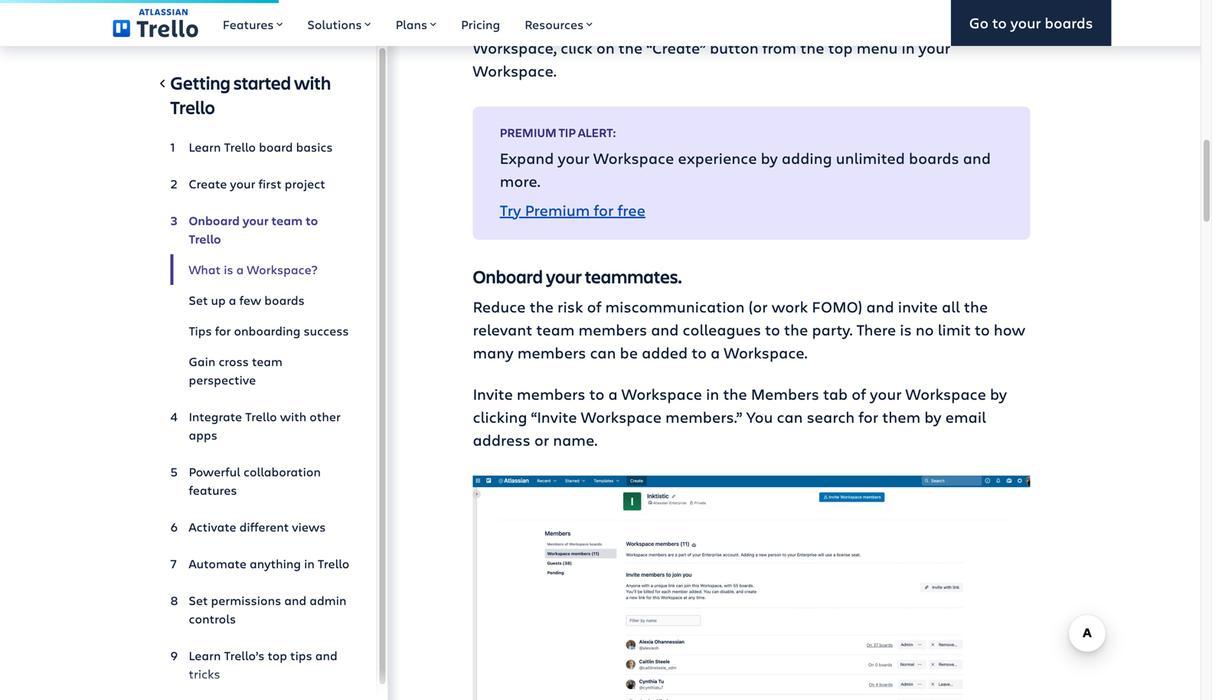 Task type: vqa. For each thing, say whether or not it's contained in the screenshot.
top members
yes



Task type: locate. For each thing, give the bounding box(es) containing it.
0 vertical spatial added
[[786, 0, 832, 12]]

2 vertical spatial members
[[517, 383, 586, 404]]

create your first project link
[[170, 169, 352, 199]]

0 vertical spatial is
[[224, 261, 233, 278]]

for left free
[[594, 200, 614, 220]]

your inside the create your first project link
[[230, 175, 256, 192]]

set inside 'link'
[[189, 292, 208, 308]]

automate anything in trello
[[189, 555, 350, 572]]

the right on
[[619, 37, 643, 58]]

board up first
[[259, 139, 293, 155]]

a inside 'onboard your teammates. reduce the risk of miscommunication (or work fomo) and invite all the relevant team members and colleagues to the party. there is no limit to how many members can be added to a workspace.'
[[711, 342, 720, 363]]

are
[[653, 0, 677, 12]]

0 horizontal spatial board
[[259, 139, 293, 155]]

onboard your team to trello
[[189, 212, 318, 247]]

0 vertical spatial by
[[761, 147, 778, 168]]

teammates.
[[585, 264, 682, 288]]

2 horizontal spatial by
[[991, 383, 1008, 404]]

1 horizontal spatial workspace.
[[724, 342, 808, 363]]

set up controls
[[189, 592, 208, 609]]

1 vertical spatial in
[[706, 383, 720, 404]]

2 vertical spatial in
[[304, 555, 315, 572]]

your inside when you join trello you are automatically added to a workspace. in this space you can create up to 10 boards for free. to create a board within a workspace, click on the "create" button from the top menu in your workspace.
[[919, 37, 951, 58]]

onboard inside onboard your team to trello
[[189, 212, 240, 229]]

controls
[[189, 611, 236, 627]]

1 vertical spatial onboard
[[473, 264, 543, 288]]

when
[[473, 0, 515, 12]]

workspace up email
[[906, 383, 987, 404]]

to
[[803, 14, 820, 35]]

premium
[[500, 125, 557, 141], [525, 200, 590, 220]]

by
[[761, 147, 778, 168], [991, 383, 1008, 404], [925, 406, 942, 427]]

with inside getting started with trello
[[294, 70, 331, 95]]

go
[[970, 13, 989, 33]]

with for started
[[294, 70, 331, 95]]

learn up the tricks
[[189, 647, 221, 664]]

board inside when you join trello you are automatically added to a workspace. in this space you can create up to 10 boards for free. to create a board within a workspace, click on the "create" button from the top menu in your workspace.
[[886, 14, 929, 35]]

set
[[189, 292, 208, 308], [189, 592, 208, 609]]

the up you
[[724, 383, 748, 404]]

boards inside 'link'
[[265, 292, 305, 308]]

set for set permissions and admin controls
[[189, 592, 208, 609]]

0 horizontal spatial is
[[224, 261, 233, 278]]

1 horizontal spatial in
[[706, 383, 720, 404]]

space
[[473, 14, 516, 35]]

what
[[189, 261, 221, 278]]

learn trello's top tips and tricks
[[189, 647, 338, 682]]

workspace. up within
[[868, 0, 952, 12]]

of
[[587, 296, 602, 317], [852, 383, 867, 404]]

when you join trello you are automatically added to a workspace. in this space you can create up to 10 boards for free. to create a board within a workspace, click on the "create" button from the top menu in your workspace.
[[473, 0, 1000, 81]]

0 vertical spatial premium
[[500, 125, 557, 141]]

colleagues
[[683, 319, 762, 340]]

onboard up reduce
[[473, 264, 543, 288]]

can
[[550, 14, 576, 35], [590, 342, 616, 363], [777, 406, 803, 427]]

up inside when you join trello you are automatically added to a workspace. in this space you can create up to 10 boards for free. to create a board within a workspace, click on the "create" button from the top menu in your workspace.
[[629, 14, 648, 35]]

permissions
[[211, 592, 281, 609]]

tips
[[290, 647, 312, 664]]

or
[[535, 429, 550, 450]]

create right to in the top right of the page
[[823, 14, 869, 35]]

trello's
[[224, 647, 265, 664]]

team down onboarding
[[252, 353, 283, 370]]

added up to in the top right of the page
[[786, 0, 832, 12]]

1 vertical spatial with
[[280, 408, 307, 425]]

0 vertical spatial workspace.
[[868, 0, 952, 12]]

with left other
[[280, 408, 307, 425]]

trello right integrate
[[245, 408, 277, 425]]

trello up what
[[189, 231, 221, 247]]

premium right the try
[[525, 200, 590, 220]]

gain
[[189, 353, 216, 370]]

your up risk
[[546, 264, 582, 288]]

1 learn from the top
[[189, 139, 221, 155]]

workspace down alert:
[[594, 147, 675, 168]]

workspace up name.
[[581, 406, 662, 427]]

1 horizontal spatial is
[[900, 319, 912, 340]]

getting started with trello
[[170, 70, 331, 119]]

members."
[[666, 406, 743, 427]]

onboard your teammates. reduce the risk of miscommunication (or work fomo) and invite all the relevant team members and colleagues to the party. there is no limit to how many members can be added to a workspace.
[[473, 264, 1026, 363]]

trello up create your first project
[[224, 139, 256, 155]]

work
[[772, 296, 809, 317]]

0 horizontal spatial added
[[642, 342, 688, 363]]

set for set up a few boards
[[189, 292, 208, 308]]

up left few
[[211, 292, 226, 308]]

1 horizontal spatial top
[[829, 37, 853, 58]]

your right go
[[1011, 13, 1042, 33]]

1 vertical spatial top
[[268, 647, 287, 664]]

clicking
[[473, 406, 528, 427]]

up left 10
[[629, 14, 648, 35]]

with right started at the top
[[294, 70, 331, 95]]

workspace. up members at the bottom of page
[[724, 342, 808, 363]]

board up menu
[[886, 14, 929, 35]]

1 horizontal spatial up
[[629, 14, 648, 35]]

set up a few boards
[[189, 292, 305, 308]]

your up them
[[870, 383, 902, 404]]

0 horizontal spatial can
[[550, 14, 576, 35]]

and inside set permissions and admin controls
[[284, 592, 307, 609]]

1 vertical spatial learn
[[189, 647, 221, 664]]

trello inside getting started with trello
[[170, 95, 215, 119]]

workspace,
[[473, 37, 557, 58]]

gain cross team perspective
[[189, 353, 283, 388]]

of right risk
[[587, 296, 602, 317]]

premium up expand
[[500, 125, 557, 141]]

for
[[745, 14, 765, 35], [594, 200, 614, 220], [215, 323, 231, 339], [859, 406, 879, 427]]

2 vertical spatial by
[[925, 406, 942, 427]]

0 horizontal spatial onboard
[[189, 212, 240, 229]]

2 horizontal spatial can
[[777, 406, 803, 427]]

2 vertical spatial team
[[252, 353, 283, 370]]

0 horizontal spatial top
[[268, 647, 287, 664]]

0 vertical spatial team
[[272, 212, 303, 229]]

set up tips
[[189, 292, 208, 308]]

powerful collaboration features link
[[170, 457, 352, 506]]

is inside 'onboard your teammates. reduce the risk of miscommunication (or work fomo) and invite all the relevant team members and colleagues to the party. there is no limit to how many members can be added to a workspace.'
[[900, 319, 912, 340]]

1 vertical spatial added
[[642, 342, 688, 363]]

to inside onboard your team to trello
[[306, 212, 318, 229]]

1 horizontal spatial added
[[786, 0, 832, 12]]

for left free. at the right top of page
[[745, 14, 765, 35]]

the down to in the top right of the page
[[801, 37, 825, 58]]

can left be
[[590, 342, 616, 363]]

team for getting started with trello
[[272, 212, 303, 229]]

atlassian trello image
[[113, 9, 198, 37]]

workspace inside premium tip alert: expand your workspace experience by adding unlimited boards and more.
[[594, 147, 675, 168]]

onboard for teammates.
[[473, 264, 543, 288]]

views
[[292, 519, 326, 535]]

boards inside when you join trello you are automatically added to a workspace. in this space you can create up to 10 boards for free. to create a board within a workspace, click on the "create" button from the top menu in your workspace.
[[690, 14, 741, 35]]

and inside learn trello's top tips and tricks
[[315, 647, 338, 664]]

your inside 'invite members to a workspace in the members tab of your workspace by clicking "invite workspace members." you can search for them by email address or name.'
[[870, 383, 902, 404]]

pricing
[[461, 16, 500, 33]]

a inside 'link'
[[229, 292, 236, 308]]

you left 'are'
[[623, 0, 649, 12]]

0 vertical spatial set
[[189, 292, 208, 308]]

workspace. down workspace,
[[473, 60, 557, 81]]

apps
[[189, 427, 218, 443]]

boards inside premium tip alert: expand your workspace experience by adding unlimited boards and more.
[[909, 147, 960, 168]]

0 vertical spatial with
[[294, 70, 331, 95]]

your down within
[[919, 37, 951, 58]]

can down join
[[550, 14, 576, 35]]

team down first
[[272, 212, 303, 229]]

0 vertical spatial top
[[829, 37, 853, 58]]

your down create your first project
[[243, 212, 269, 229]]

1 vertical spatial up
[[211, 292, 226, 308]]

to
[[836, 0, 851, 12], [993, 13, 1007, 33], [652, 14, 667, 35], [306, 212, 318, 229], [766, 319, 781, 340], [975, 319, 991, 340], [692, 342, 707, 363], [590, 383, 605, 404]]

0 vertical spatial in
[[902, 37, 915, 58]]

adding
[[782, 147, 833, 168]]

the down work
[[785, 319, 809, 340]]

your left first
[[230, 175, 256, 192]]

"create"
[[647, 37, 706, 58]]

1 vertical spatial is
[[900, 319, 912, 340]]

added inside 'onboard your teammates. reduce the risk of miscommunication (or work fomo) and invite all the relevant team members and colleagues to the party. there is no limit to how many members can be added to a workspace.'
[[642, 342, 688, 363]]

set permissions and admin controls
[[189, 592, 347, 627]]

try
[[500, 200, 521, 220]]

by right them
[[925, 406, 942, 427]]

up
[[629, 14, 648, 35], [211, 292, 226, 308]]

within
[[933, 14, 979, 35]]

alert:
[[578, 125, 616, 141]]

trello up admin
[[318, 555, 350, 572]]

set up a few boards link
[[170, 285, 352, 316]]

team inside 'onboard your teammates. reduce the risk of miscommunication (or work fomo) and invite all the relevant team members and colleagues to the party. there is no limit to how many members can be added to a workspace.'
[[537, 319, 575, 340]]

solutions button
[[295, 0, 384, 46]]

with inside integrate trello with other apps
[[280, 408, 307, 425]]

create up on
[[580, 14, 626, 35]]

free.
[[768, 14, 799, 35]]

members up be
[[579, 319, 648, 340]]

you
[[519, 0, 545, 12], [623, 0, 649, 12], [520, 14, 546, 35]]

1 vertical spatial set
[[189, 592, 208, 609]]

0 vertical spatial board
[[886, 14, 929, 35]]

board
[[886, 14, 929, 35], [259, 139, 293, 155]]

0 horizontal spatial of
[[587, 296, 602, 317]]

team inside gain cross team perspective
[[252, 353, 283, 370]]

0 horizontal spatial create
[[580, 14, 626, 35]]

there
[[857, 319, 897, 340]]

tips for onboarding success link
[[170, 316, 352, 346]]

1 horizontal spatial onboard
[[473, 264, 543, 288]]

0 vertical spatial learn
[[189, 139, 221, 155]]

onboard inside 'onboard your teammates. reduce the risk of miscommunication (or work fomo) and invite all the relevant team members and colleagues to the party. there is no limit to how many members can be added to a workspace.'
[[473, 264, 543, 288]]

1 horizontal spatial by
[[925, 406, 942, 427]]

is right what
[[224, 261, 233, 278]]

first
[[259, 175, 282, 192]]

0 vertical spatial onboard
[[189, 212, 240, 229]]

2 learn from the top
[[189, 647, 221, 664]]

by down how
[[991, 383, 1008, 404]]

can down members at the bottom of page
[[777, 406, 803, 427]]

premium tip alert: expand your workspace experience by adding unlimited boards and more.
[[500, 125, 991, 191]]

1 set from the top
[[189, 292, 208, 308]]

1 horizontal spatial can
[[590, 342, 616, 363]]

1 vertical spatial team
[[537, 319, 575, 340]]

team
[[272, 212, 303, 229], [537, 319, 575, 340], [252, 353, 283, 370]]

your inside onboard your team to trello
[[243, 212, 269, 229]]

integrate trello with other apps link
[[170, 401, 352, 451]]

top inside when you join trello you are automatically added to a workspace. in this space you can create up to 10 boards for free. to create a board within a workspace, click on the "create" button from the top menu in your workspace.
[[829, 37, 853, 58]]

workspace
[[594, 147, 675, 168], [622, 383, 703, 404], [906, 383, 987, 404], [581, 406, 662, 427]]

team for what is a workspace?
[[252, 353, 283, 370]]

learn inside learn trello's top tips and tricks
[[189, 647, 221, 664]]

your down tip
[[558, 147, 590, 168]]

for left them
[[859, 406, 879, 427]]

learn
[[189, 139, 221, 155], [189, 647, 221, 664]]

in right anything
[[304, 555, 315, 572]]

by left adding
[[761, 147, 778, 168]]

0 horizontal spatial by
[[761, 147, 778, 168]]

set inside set permissions and admin controls
[[189, 592, 208, 609]]

trello
[[580, 0, 619, 12], [170, 95, 215, 119], [224, 139, 256, 155], [189, 231, 221, 247], [245, 408, 277, 425], [318, 555, 350, 572]]

2 horizontal spatial in
[[902, 37, 915, 58]]

trello right join
[[580, 0, 619, 12]]

2 set from the top
[[189, 592, 208, 609]]

0 vertical spatial can
[[550, 14, 576, 35]]

1 horizontal spatial board
[[886, 14, 929, 35]]

1 vertical spatial premium
[[525, 200, 590, 220]]

top left menu
[[829, 37, 853, 58]]

0 vertical spatial up
[[629, 14, 648, 35]]

0 vertical spatial of
[[587, 296, 602, 317]]

1 vertical spatial can
[[590, 342, 616, 363]]

2 vertical spatial can
[[777, 406, 803, 427]]

team down risk
[[537, 319, 575, 340]]

members
[[751, 383, 820, 404]]

you up workspace,
[[520, 14, 546, 35]]

trello down getting
[[170, 95, 215, 119]]

top left tips
[[268, 647, 287, 664]]

trello inside when you join trello you are automatically added to a workspace. in this space you can create up to 10 boards for free. to create a board within a workspace, click on the "create" button from the top menu in your workspace.
[[580, 0, 619, 12]]

1 vertical spatial board
[[259, 139, 293, 155]]

success
[[304, 323, 349, 339]]

in right menu
[[902, 37, 915, 58]]

pricing link
[[449, 0, 513, 46]]

learn up create at the top of the page
[[189, 139, 221, 155]]

onboard down create at the top of the page
[[189, 212, 240, 229]]

team inside onboard your team to trello
[[272, 212, 303, 229]]

members up "invite
[[517, 383, 586, 404]]

onboard
[[189, 212, 240, 229], [473, 264, 543, 288]]

trello inside onboard your team to trello
[[189, 231, 221, 247]]

1 vertical spatial of
[[852, 383, 867, 404]]

1 horizontal spatial of
[[852, 383, 867, 404]]

1 horizontal spatial create
[[823, 14, 869, 35]]

premium inside premium tip alert: expand your workspace experience by adding unlimited boards and more.
[[500, 125, 557, 141]]

is left no
[[900, 319, 912, 340]]

you up "resources"
[[519, 0, 545, 12]]

added right be
[[642, 342, 688, 363]]

0 horizontal spatial up
[[211, 292, 226, 308]]

0 horizontal spatial workspace.
[[473, 60, 557, 81]]

up inside 'link'
[[211, 292, 226, 308]]

try premium for free
[[500, 200, 646, 220]]

in up members."
[[706, 383, 720, 404]]

create
[[580, 14, 626, 35], [823, 14, 869, 35]]

learn for learn trello's top tips and tricks
[[189, 647, 221, 664]]

top inside learn trello's top tips and tricks
[[268, 647, 287, 664]]

your
[[1011, 13, 1042, 33], [919, 37, 951, 58], [558, 147, 590, 168], [230, 175, 256, 192], [243, 212, 269, 229], [546, 264, 582, 288], [870, 383, 902, 404]]

members
[[579, 319, 648, 340], [518, 342, 586, 363], [517, 383, 586, 404]]

you
[[747, 406, 773, 427]]

getting
[[170, 70, 231, 95]]

(or
[[749, 296, 768, 317]]

workspace up members."
[[622, 383, 703, 404]]

members down risk
[[518, 342, 586, 363]]

2 vertical spatial workspace.
[[724, 342, 808, 363]]

what is a workspace?
[[189, 261, 318, 278]]

of right tab on the bottom
[[852, 383, 867, 404]]



Task type: describe. For each thing, give the bounding box(es) containing it.
learn trello board basics link
[[170, 132, 352, 162]]

few
[[239, 292, 261, 308]]

for inside 'invite members to a workspace in the members tab of your workspace by clicking "invite workspace members." you can search for them by email address or name.'
[[859, 406, 879, 427]]

page progress progress bar
[[0, 0, 279, 3]]

button
[[710, 37, 759, 58]]

of inside 'invite members to a workspace in the members tab of your workspace by clicking "invite workspace members." you can search for them by email address or name.'
[[852, 383, 867, 404]]

onboarding
[[234, 323, 301, 339]]

project
[[285, 175, 325, 192]]

can inside 'onboard your teammates. reduce the risk of miscommunication (or work fomo) and invite all the relevant team members and colleagues to the party. there is no limit to how many members can be added to a workspace.'
[[590, 342, 616, 363]]

added inside when you join trello you are automatically added to a workspace. in this space you can create up to 10 boards for free. to create a board within a workspace, click on the "create" button from the top menu in your workspace.
[[786, 0, 832, 12]]

trello inside automate anything in trello link
[[318, 555, 350, 572]]

automate anything in trello link
[[170, 549, 352, 579]]

can inside when you join trello you are automatically added to a workspace. in this space you can create up to 10 boards for free. to create a board within a workspace, click on the "create" button from the top menu in your workspace.
[[550, 14, 576, 35]]

started
[[234, 70, 291, 95]]

for right tips
[[215, 323, 231, 339]]

solutions
[[308, 16, 362, 33]]

what is a workspace? link
[[170, 254, 352, 285]]

can inside 'invite members to a workspace in the members tab of your workspace by clicking "invite workspace members." you can search for them by email address or name.'
[[777, 406, 803, 427]]

cross
[[219, 353, 249, 370]]

a inside 'invite members to a workspace in the members tab of your workspace by clicking "invite workspace members." you can search for them by email address or name.'
[[609, 383, 618, 404]]

features button
[[211, 0, 295, 46]]

many
[[473, 342, 514, 363]]

create
[[189, 175, 227, 192]]

all
[[942, 296, 961, 317]]

admin
[[310, 592, 347, 609]]

limit
[[938, 319, 972, 340]]

resources
[[525, 16, 584, 33]]

in inside 'invite members to a workspace in the members tab of your workspace by clicking "invite workspace members." you can search for them by email address or name.'
[[706, 383, 720, 404]]

tricks
[[189, 666, 220, 682]]

features
[[223, 16, 274, 33]]

1 vertical spatial by
[[991, 383, 1008, 404]]

trello inside learn trello board basics link
[[224, 139, 256, 155]]

different
[[240, 519, 289, 535]]

basics
[[296, 139, 333, 155]]

on
[[597, 37, 615, 58]]

tab
[[824, 383, 848, 404]]

reduce
[[473, 296, 526, 317]]

from
[[763, 37, 797, 58]]

your inside the go to your boards link
[[1011, 13, 1042, 33]]

try premium for free link
[[500, 200, 646, 220]]

collaboration
[[244, 464, 321, 480]]

them
[[883, 406, 921, 427]]

risk
[[558, 296, 584, 317]]

email
[[946, 406, 987, 427]]

trello inside integrate trello with other apps
[[245, 408, 277, 425]]

name.
[[553, 429, 598, 450]]

to inside 'invite members to a workspace in the members tab of your workspace by clicking "invite workspace members." you can search for them by email address or name.'
[[590, 383, 605, 404]]

and inside premium tip alert: expand your workspace experience by adding unlimited boards and more.
[[964, 147, 991, 168]]

learn trello board basics
[[189, 139, 333, 155]]

miscommunication
[[606, 296, 745, 317]]

plans
[[396, 16, 428, 33]]

plans button
[[384, 0, 449, 46]]

expand
[[500, 147, 554, 168]]

create your first project
[[189, 175, 325, 192]]

onboard your team to trello link
[[170, 205, 352, 254]]

invite
[[899, 296, 939, 317]]

join
[[549, 0, 576, 12]]

relevant
[[473, 319, 533, 340]]

10
[[671, 14, 687, 35]]

click
[[561, 37, 593, 58]]

menu
[[857, 37, 898, 58]]

integrate
[[189, 408, 242, 425]]

2 create from the left
[[823, 14, 869, 35]]

search
[[807, 406, 855, 427]]

activate different views link
[[170, 512, 352, 542]]

activate
[[189, 519, 236, 535]]

by inside premium tip alert: expand your workspace experience by adding unlimited boards and more.
[[761, 147, 778, 168]]

invite
[[473, 383, 513, 404]]

integrate trello with other apps
[[189, 408, 341, 443]]

for inside when you join trello you are automatically added to a workspace. in this space you can create up to 10 boards for free. to create a board within a workspace, click on the "create" button from the top menu in your workspace.
[[745, 14, 765, 35]]

free
[[618, 200, 646, 220]]

with for trello
[[280, 408, 307, 425]]

1 vertical spatial members
[[518, 342, 586, 363]]

how
[[994, 319, 1026, 340]]

of inside 'onboard your teammates. reduce the risk of miscommunication (or work fomo) and invite all the relevant team members and colleagues to the party. there is no limit to how many members can be added to a workspace.'
[[587, 296, 602, 317]]

address
[[473, 429, 531, 450]]

the left risk
[[530, 296, 554, 317]]

getting started with trello link
[[170, 70, 352, 126]]

no
[[916, 319, 934, 340]]

in inside when you join trello you are automatically added to a workspace. in this space you can create up to 10 boards for free. to create a board within a workspace, click on the "create" button from the top menu in your workspace.
[[902, 37, 915, 58]]

workspace?
[[247, 261, 318, 278]]

0 horizontal spatial in
[[304, 555, 315, 572]]

members inside 'invite members to a workspace in the members tab of your workspace by clicking "invite workspace members." you can search for them by email address or name.'
[[517, 383, 586, 404]]

an image showing members for a trello workspace image
[[473, 476, 1031, 700]]

the right all
[[965, 296, 989, 317]]

powerful collaboration features
[[189, 464, 321, 498]]

your inside premium tip alert: expand your workspace experience by adding unlimited boards and more.
[[558, 147, 590, 168]]

resources button
[[513, 0, 605, 46]]

automate
[[189, 555, 247, 572]]

learn for learn trello board basics
[[189, 139, 221, 155]]

fomo)
[[812, 296, 863, 317]]

workspace. inside 'onboard your teammates. reduce the risk of miscommunication (or work fomo) and invite all the relevant team members and colleagues to the party. there is no limit to how many members can be added to a workspace.'
[[724, 342, 808, 363]]

automatically
[[680, 0, 782, 12]]

your inside 'onboard your teammates. reduce the risk of miscommunication (or work fomo) and invite all the relevant team members and colleagues to the party. there is no limit to how many members can be added to a workspace.'
[[546, 264, 582, 288]]

tips
[[189, 323, 212, 339]]

the inside 'invite members to a workspace in the members tab of your workspace by clicking "invite workspace members." you can search for them by email address or name.'
[[724, 383, 748, 404]]

more.
[[500, 170, 541, 191]]

1 vertical spatial workspace.
[[473, 60, 557, 81]]

onboard for team
[[189, 212, 240, 229]]

anything
[[250, 555, 301, 572]]

"invite
[[531, 406, 577, 427]]

invite members to a workspace in the members tab of your workspace by clicking "invite workspace members." you can search for them by email address or name.
[[473, 383, 1008, 450]]

gain cross team perspective link
[[170, 346, 352, 395]]

1 create from the left
[[580, 14, 626, 35]]

2 horizontal spatial workspace.
[[868, 0, 952, 12]]

0 vertical spatial members
[[579, 319, 648, 340]]

go to your boards
[[970, 13, 1094, 33]]

features
[[189, 482, 237, 498]]



